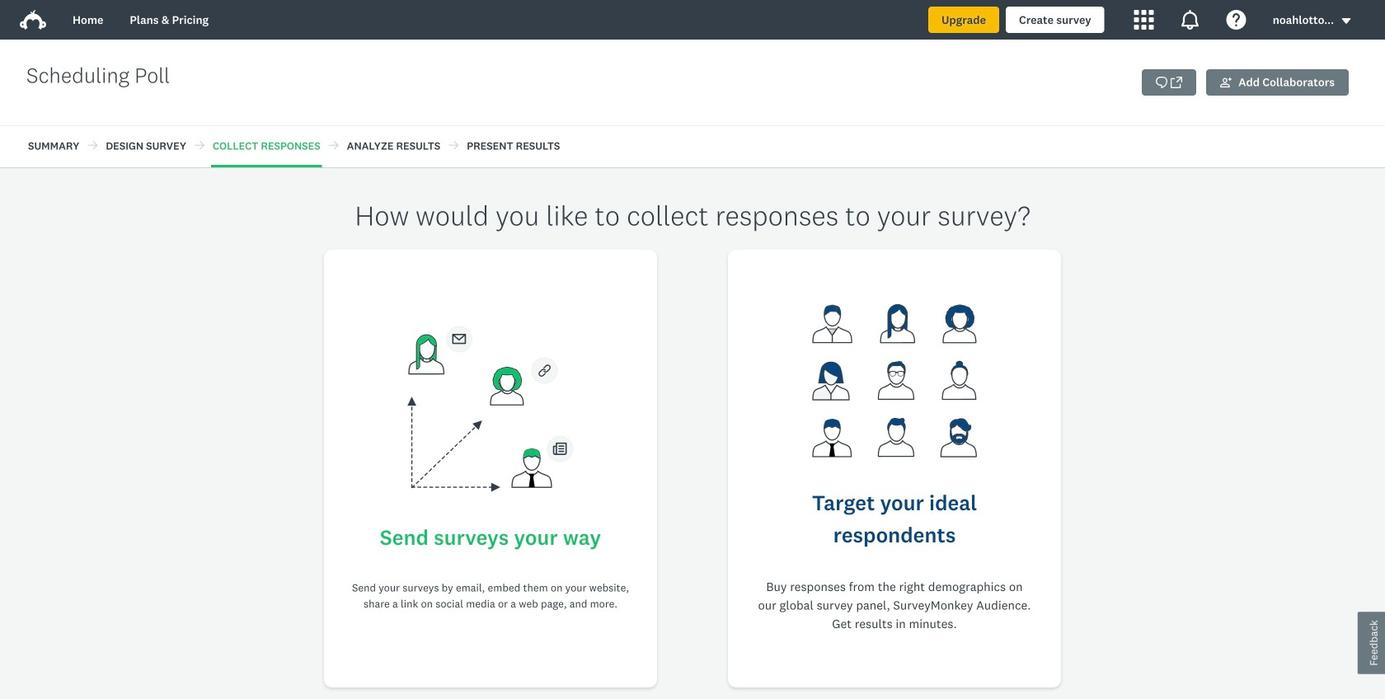 Task type: vqa. For each thing, say whether or not it's contained in the screenshot.
the left 'Help' image
no



Task type: locate. For each thing, give the bounding box(es) containing it.
products icon image
[[1134, 10, 1154, 30], [1134, 10, 1154, 30]]

brand logo image
[[20, 7, 46, 33], [20, 10, 46, 30]]

2 brand logo image from the top
[[20, 10, 46, 30]]

dropdown arrow icon image
[[1341, 15, 1352, 27], [1342, 18, 1351, 24]]

1 brand logo image from the top
[[20, 7, 46, 33]]

comment image
[[1156, 77, 1168, 88]]



Task type: describe. For each thing, give the bounding box(es) containing it.
help icon image
[[1227, 10, 1246, 30]]

notification center icon image
[[1180, 10, 1200, 30]]

send surveys your way image
[[407, 325, 574, 492]]

this link opens in a new tab image
[[1171, 77, 1182, 88]]

target your ideal respondents image
[[812, 304, 977, 458]]

this link opens in a new tab image
[[1171, 77, 1182, 88]]



